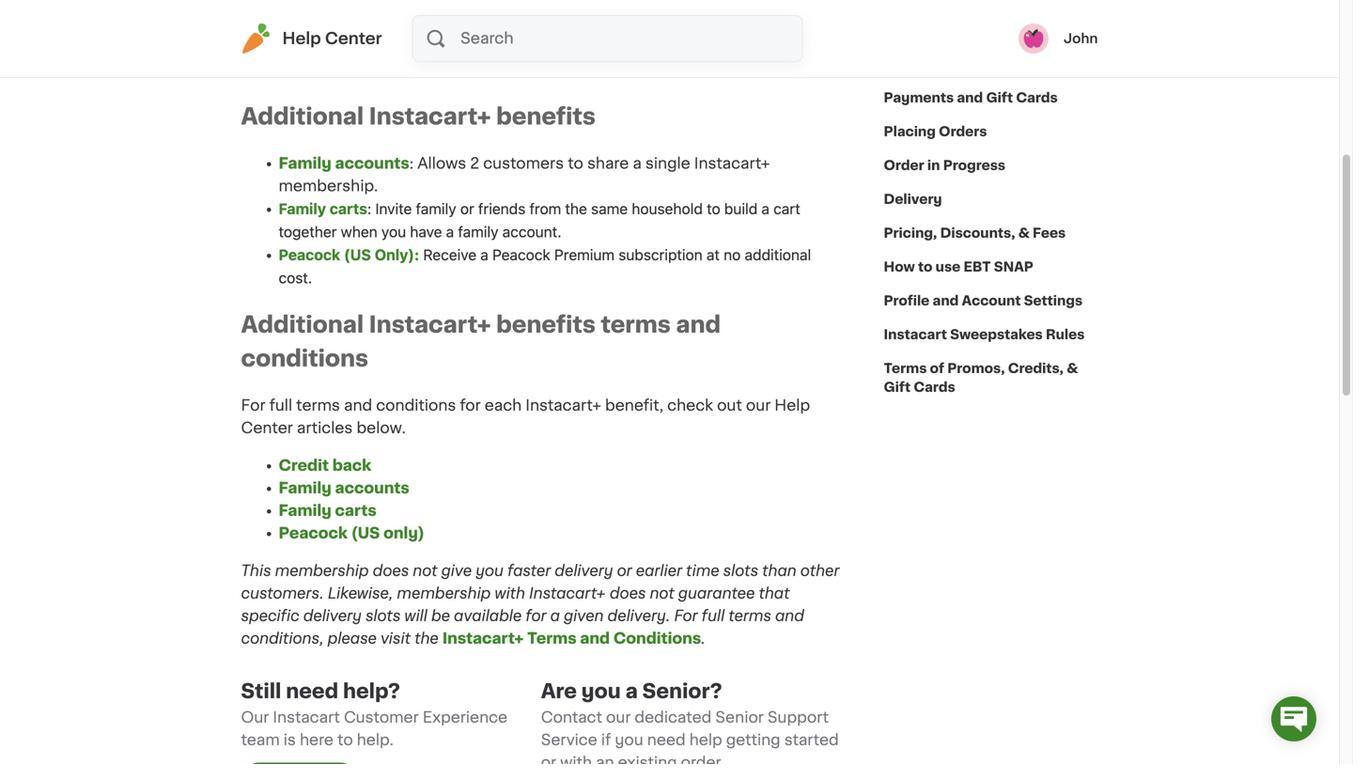 Task type: locate. For each thing, give the bounding box(es) containing it.
you right if
[[615, 733, 644, 748]]

with down faster
[[495, 586, 525, 601]]

of
[[930, 362, 945, 375]]

our inside for full terms and conditions for each instacart+ benefit, check out our help center articles below.
[[746, 398, 771, 413]]

1 vertical spatial not
[[650, 586, 675, 601]]

back down the articles on the bottom of the page
[[332, 458, 371, 473]]

instacart+ up allows on the left of page
[[369, 105, 491, 128]]

1 vertical spatial need
[[647, 733, 686, 748]]

instacart+ credit back link up payments and gift cards
[[884, 47, 1050, 81]]

family carts link up 'peacock (us only)' link
[[279, 503, 377, 518]]

pickup
[[540, 0, 591, 9]]

and inside for full terms and conditions for each instacart+ benefit, check out our help center articles below.
[[344, 398, 372, 413]]

1 vertical spatial gift
[[884, 381, 911, 394]]

earlier
[[636, 564, 682, 579]]

order in progress link
[[884, 148, 1006, 182]]

(us down when
[[344, 246, 371, 263]]

family carts link down membership.
[[279, 200, 367, 217]]

given
[[564, 609, 604, 624]]

terms down the given
[[527, 631, 577, 646]]

delivery
[[555, 564, 613, 579], [303, 609, 362, 624]]

you right give
[[476, 564, 504, 579]]

peacock inside receive a peacock premium subscription at no additional cost.
[[492, 246, 551, 263]]

not down earlier
[[650, 586, 675, 601]]

0 horizontal spatial with
[[495, 586, 525, 601]]

1 horizontal spatial delivery
[[555, 564, 613, 579]]

to left share
[[568, 156, 584, 171]]

family accounts link up membership.
[[279, 156, 410, 171]]

1 vertical spatial full
[[702, 609, 725, 624]]

full up credit
[[269, 398, 292, 413]]

1 vertical spatial for
[[460, 398, 481, 413]]

2 benefits from the top
[[496, 314, 596, 336]]

1 horizontal spatial for
[[526, 609, 547, 624]]

1 vertical spatial for
[[674, 609, 698, 624]]

family
[[279, 156, 332, 171], [279, 200, 326, 217], [279, 481, 332, 496], [279, 503, 332, 518]]

center inside the help center article for more information.
[[644, 39, 696, 55]]

1 vertical spatial from
[[530, 200, 561, 217]]

1 horizontal spatial help
[[605, 39, 640, 55]]

not
[[413, 564, 438, 579], [650, 586, 675, 601]]

1 vertical spatial credit
[[511, 39, 558, 55]]

with for not
[[495, 586, 525, 601]]

0 horizontal spatial not
[[413, 564, 438, 579]]

0 vertical spatial with
[[495, 586, 525, 601]]

2 vertical spatial family
[[458, 223, 499, 240]]

you
[[381, 223, 406, 240], [476, 564, 504, 579], [582, 682, 621, 701], [615, 733, 644, 748]]

0 vertical spatial our
[[398, 39, 422, 55]]

need inside are you a senior? contact our dedicated senior support service if you need help getting started or with an existing order.
[[647, 733, 686, 748]]

help for help center
[[282, 31, 321, 47]]

2 vertical spatial credit
[[965, 57, 1004, 70]]

0 horizontal spatial family
[[416, 200, 456, 217]]

you up contact
[[582, 682, 621, 701]]

a inside "this membership does not give you faster delivery or earlier time slots than other customers. likewise, membership with instacart+ does not guarantee that specific delivery slots will be available for a given delivery. for full terms and conditions, please visit the"
[[550, 609, 560, 624]]

family accounts link down credit back link
[[279, 481, 410, 496]]

& inside 'link'
[[1019, 227, 1030, 240]]

help for help center article for more information.
[[605, 39, 640, 55]]

1 vertical spatial slots
[[366, 609, 401, 624]]

you down 'invite'
[[381, 223, 406, 240]]

1 horizontal spatial conditions
[[376, 398, 456, 413]]

additional inside additional instacart+ benefits terms and conditions
[[241, 314, 364, 336]]

out right check
[[717, 398, 742, 413]]

benefits inside additional instacart+ benefits terms and conditions
[[496, 314, 596, 336]]

1 vertical spatial &
[[1067, 362, 1078, 375]]

a
[[633, 156, 642, 171], [762, 200, 770, 217], [446, 223, 454, 240], [481, 246, 489, 263], [550, 609, 560, 624], [626, 682, 638, 701]]

instacart+ down available
[[443, 631, 524, 646]]

0 horizontal spatial receive
[[279, 0, 339, 9]]

premium
[[554, 246, 615, 263]]

additional down cost.
[[241, 314, 364, 336]]

and inside "this membership does not give you faster delivery or earlier time slots than other customers. likewise, membership with instacart+ does not guarantee that specific delivery slots will be available for a given delivery. for full terms and conditions, please visit the"
[[775, 609, 804, 624]]

1 vertical spatial or
[[617, 564, 632, 579]]

peacock up customers.
[[279, 526, 348, 541]]

for left more
[[751, 39, 772, 55]]

back down user avatar
[[1007, 57, 1039, 70]]

0 horizontal spatial help
[[282, 31, 321, 47]]

use
[[936, 260, 961, 273]]

to inside : invite family or friends from the same household to build a cart together when you have a family account.
[[707, 200, 721, 217]]

: inside : allows 2 customers to share a single instacart+ membership.
[[410, 156, 414, 171]]

1 horizontal spatial for
[[674, 609, 698, 624]]

membership up be on the left
[[397, 586, 491, 601]]

0 horizontal spatial :
[[367, 200, 372, 217]]

& down rules
[[1067, 362, 1078, 375]]

0 vertical spatial &
[[1019, 227, 1030, 240]]

1 vertical spatial the
[[415, 631, 439, 646]]

2 horizontal spatial for
[[751, 39, 772, 55]]

articles
[[297, 421, 353, 436]]

delivery up 'please'
[[303, 609, 362, 624]]

a right share
[[633, 156, 642, 171]]

a up dedicated
[[626, 682, 638, 701]]

cards down user avatar
[[1016, 91, 1058, 104]]

an
[[596, 755, 614, 764]]

& inside terms of promos, credits, & gift cards
[[1067, 362, 1078, 375]]

does
[[373, 564, 409, 579], [610, 586, 646, 601]]

delivery link
[[884, 182, 942, 216]]

existing
[[618, 755, 677, 764]]

2 horizontal spatial our
[[746, 398, 771, 413]]

carts up when
[[330, 200, 367, 217]]

and down instacart+ credit back
[[957, 91, 983, 104]]

and inside 'link'
[[957, 91, 983, 104]]

: left allows on the left of page
[[410, 156, 414, 171]]

1 vertical spatial membership
[[397, 586, 491, 601]]

out inside for full terms and conditions for each instacart+ benefit, check out our help center articles below.
[[717, 398, 742, 413]]

for left each
[[460, 398, 481, 413]]

need up the here
[[286, 682, 338, 701]]

to left build
[[707, 200, 721, 217]]

membership up the likewise,
[[275, 564, 369, 579]]

terms
[[601, 314, 671, 336], [296, 398, 340, 413], [729, 609, 772, 624]]

2 family from the top
[[279, 200, 326, 217]]

1 horizontal spatial need
[[647, 733, 686, 748]]

1 vertical spatial conditions
[[376, 398, 456, 413]]

not left give
[[413, 564, 438, 579]]

instacart+ down only):
[[369, 314, 491, 336]]

need
[[286, 682, 338, 701], [647, 733, 686, 748]]

& left fees
[[1019, 227, 1030, 240]]

our up the information.
[[398, 39, 422, 55]]

: inside : invite family or friends from the same household to build a cart together when you have a family account.
[[367, 200, 372, 217]]

for inside "this membership does not give you faster delivery or earlier time slots than other customers. likewise, membership with instacart+ does not guarantee that specific delivery slots will be available for a given delivery. for full terms and conditions, please visit the"
[[526, 609, 547, 624]]

additional instacart+ benefits terms and conditions
[[241, 314, 721, 370]]

or inside are you a senior? contact our dedicated senior support service if you need help getting started or with an existing order.
[[541, 755, 556, 764]]

this
[[241, 564, 271, 579]]

(us
[[344, 246, 371, 263], [351, 526, 380, 541]]

0 horizontal spatial from
[[530, 200, 561, 217]]

2 family carts link from the top
[[279, 503, 377, 518]]

fees
[[1033, 227, 1066, 240]]

other
[[801, 564, 840, 579]]

peacock
[[279, 246, 340, 263], [492, 246, 551, 263], [279, 526, 348, 541]]

center for help center
[[325, 31, 382, 47]]

0 vertical spatial cards
[[1016, 91, 1058, 104]]

1 vertical spatial with
[[560, 755, 592, 764]]

terms left the of
[[884, 362, 927, 375]]

only):
[[375, 246, 419, 263]]

instacart+ up payments at the right top of page
[[895, 57, 962, 70]]

delivery up the given
[[555, 564, 613, 579]]

2 vertical spatial or
[[541, 755, 556, 764]]

0 horizontal spatial out
[[369, 39, 394, 55]]

0 horizontal spatial delivery
[[303, 609, 362, 624]]

center
[[325, 31, 382, 47], [644, 39, 696, 55], [241, 421, 293, 436]]

support
[[768, 710, 829, 725]]

family down friends
[[458, 223, 499, 240]]

slots
[[723, 564, 759, 579], [366, 609, 401, 624]]

help
[[282, 31, 321, 47], [605, 39, 640, 55], [775, 398, 810, 413]]

1 horizontal spatial or
[[541, 755, 556, 764]]

2 horizontal spatial or
[[617, 564, 632, 579]]

for
[[241, 398, 266, 413], [674, 609, 698, 624]]

1 horizontal spatial :
[[410, 156, 414, 171]]

does up the likewise,
[[373, 564, 409, 579]]

center up the information.
[[325, 31, 382, 47]]

4 family from the top
[[279, 503, 332, 518]]

0 vertical spatial for
[[241, 398, 266, 413]]

carts up 'peacock (us only)' link
[[335, 503, 377, 518]]

1 horizontal spatial with
[[560, 755, 592, 764]]

2 vertical spatial terms
[[729, 609, 772, 624]]

1 horizontal spatial out
[[717, 398, 742, 413]]

back inside receive 5% credit back on eligible pickup orders from participating retailers
[[418, 0, 455, 9]]

with inside are you a senior? contact our dedicated senior support service if you need help getting started or with an existing order.
[[560, 755, 592, 764]]

to right the here
[[337, 733, 353, 748]]

credit down instacart+ family accounts
[[965, 57, 1004, 70]]

2 horizontal spatial terms
[[729, 609, 772, 624]]

for inside for full terms and conditions for each instacart+ benefit, check out our help center articles below.
[[241, 398, 266, 413]]

0 horizontal spatial credit
[[370, 0, 414, 9]]

: for family accounts
[[410, 156, 414, 171]]

additional instacart+ benefits
[[241, 105, 596, 128]]

terms of promos, credits, & gift cards
[[884, 362, 1078, 394]]

receive 5% credit back on eligible pickup orders from participating retailers
[[279, 0, 783, 32]]

0 horizontal spatial cards
[[914, 381, 956, 394]]

0 vertical spatial or
[[460, 200, 474, 217]]

and down that
[[775, 609, 804, 624]]

need down dedicated
[[647, 733, 686, 748]]

receive for 5%
[[279, 0, 339, 9]]

or left earlier
[[617, 564, 632, 579]]

instacart+ credit back link down receive 5% credit back on eligible pickup orders from participating retailers
[[426, 39, 601, 55]]

1 vertical spatial carts
[[335, 503, 377, 518]]

instacart+ right each
[[526, 398, 601, 413]]

1 vertical spatial family carts link
[[279, 503, 377, 518]]

1 vertical spatial cards
[[914, 381, 956, 394]]

0 vertical spatial out
[[369, 39, 394, 55]]

credit down receive 5% credit back on eligible pickup orders from participating retailers
[[511, 39, 558, 55]]

slots up guarantee
[[723, 564, 759, 579]]

1 horizontal spatial credit
[[511, 39, 558, 55]]

1 vertical spatial does
[[610, 586, 646, 601]]

0 vertical spatial accounts
[[1009, 23, 1070, 37]]

credit
[[279, 458, 329, 473]]

instacart+ up build
[[694, 156, 770, 171]]

benefits up customers
[[496, 105, 596, 128]]

from inside receive 5% credit back on eligible pickup orders from participating retailers
[[647, 0, 683, 9]]

0 horizontal spatial for
[[460, 398, 481, 413]]

0 vertical spatial instacart
[[884, 328, 947, 341]]

credits,
[[1008, 362, 1064, 375]]

customer
[[344, 710, 419, 725]]

with inside "this membership does not give you faster delivery or earlier time slots than other customers. likewise, membership with instacart+ does not guarantee that specific delivery slots will be available for a given delivery. for full terms and conditions, please visit the"
[[495, 586, 525, 601]]

0 horizontal spatial or
[[460, 200, 474, 217]]

0 vertical spatial additional
[[241, 105, 364, 128]]

2 vertical spatial accounts
[[335, 481, 410, 496]]

gift inside terms of promos, credits, & gift cards
[[884, 381, 911, 394]]

than
[[762, 564, 797, 579]]

instacart up the here
[[273, 710, 340, 725]]

slots up visit
[[366, 609, 401, 624]]

full inside "this membership does not give you faster delivery or earlier time slots than other customers. likewise, membership with instacart+ does not guarantee that specific delivery slots will be available for a given delivery. for full terms and conditions, please visit the"
[[702, 609, 725, 624]]

from
[[647, 0, 683, 9], [530, 200, 561, 217]]

terms down subscription
[[601, 314, 671, 336]]

or left friends
[[460, 200, 474, 217]]

instacart+ down on
[[426, 39, 508, 55]]

receive inside receive 5% credit back on eligible pickup orders from participating retailers
[[279, 0, 339, 9]]

senior
[[716, 710, 764, 725]]

1 horizontal spatial center
[[325, 31, 382, 47]]

1 vertical spatial our
[[746, 398, 771, 413]]

more
[[776, 39, 815, 55]]

order in progress
[[884, 159, 1006, 172]]

does up delivery.
[[610, 586, 646, 601]]

0 vertical spatial benefits
[[496, 105, 596, 128]]

likewise,
[[328, 586, 393, 601]]

receive down have
[[423, 246, 477, 263]]

help inside 'help center' link
[[282, 31, 321, 47]]

a inside are you a senior? contact our dedicated senior support service if you need help getting started or with an existing order.
[[626, 682, 638, 701]]

family accounts link
[[279, 156, 410, 171], [279, 481, 410, 496]]

1 vertical spatial (us
[[351, 526, 380, 541]]

(us left only)
[[351, 526, 380, 541]]

0 vertical spatial does
[[373, 564, 409, 579]]

peacock down together
[[279, 246, 340, 263]]

full
[[269, 398, 292, 413], [702, 609, 725, 624]]

1 horizontal spatial membership
[[397, 586, 491, 601]]

0 vertical spatial conditions
[[241, 348, 368, 370]]

carts
[[330, 200, 367, 217], [335, 503, 377, 518]]

center up credit
[[241, 421, 293, 436]]

0 vertical spatial gift
[[986, 91, 1013, 104]]

when
[[341, 223, 378, 240]]

the down will
[[415, 631, 439, 646]]

1 horizontal spatial &
[[1067, 362, 1078, 375]]

instacart+ up the given
[[529, 586, 606, 601]]

1 horizontal spatial receive
[[423, 246, 477, 263]]

1 vertical spatial additional
[[241, 314, 364, 336]]

0 horizontal spatial center
[[241, 421, 293, 436]]

0 horizontal spatial &
[[1019, 227, 1030, 240]]

terms down that
[[729, 609, 772, 624]]

promos,
[[948, 362, 1005, 375]]

2 vertical spatial for
[[526, 609, 547, 624]]

please
[[328, 631, 377, 646]]

the left the same
[[565, 200, 587, 217]]

center left article
[[644, 39, 696, 55]]

and up below. in the bottom of the page
[[344, 398, 372, 413]]

0 horizontal spatial our
[[398, 39, 422, 55]]

profile and account settings
[[884, 294, 1083, 307]]

peacock down account.
[[492, 246, 551, 263]]

1 horizontal spatial terms
[[884, 362, 927, 375]]

and down the given
[[580, 631, 610, 646]]

for up 'instacart+ terms and conditions' link
[[526, 609, 547, 624]]

from up account.
[[530, 200, 561, 217]]

gift down instacart+ credit back
[[986, 91, 1013, 104]]

cart
[[774, 200, 800, 217]]

additional up family accounts
[[241, 105, 364, 128]]

0 horizontal spatial terms
[[296, 398, 340, 413]]

0 horizontal spatial conditions
[[241, 348, 368, 370]]

1 horizontal spatial family
[[458, 223, 499, 240]]

2 vertical spatial our
[[606, 710, 631, 725]]

terms up the articles on the bottom of the page
[[296, 398, 340, 413]]

receive up retailers
[[279, 0, 339, 9]]

help
[[690, 733, 722, 748]]

0 vertical spatial from
[[647, 0, 683, 9]]

for inside for full terms and conditions for each instacart+ benefit, check out our help center articles below.
[[460, 398, 481, 413]]

receive
[[279, 0, 339, 9], [423, 246, 477, 263]]

credit right 5%
[[370, 0, 414, 9]]

instacart+
[[895, 23, 962, 37], [426, 39, 508, 55], [895, 57, 962, 70], [369, 105, 491, 128], [694, 156, 770, 171], [369, 314, 491, 336], [526, 398, 601, 413], [529, 586, 606, 601], [443, 631, 524, 646]]

1 additional from the top
[[241, 105, 364, 128]]

conditions up below. in the bottom of the page
[[376, 398, 456, 413]]

0 vertical spatial receive
[[279, 0, 339, 9]]

check
[[667, 398, 713, 413]]

help inside the help center article for more information.
[[605, 39, 640, 55]]

dedicated
[[635, 710, 712, 725]]

0 vertical spatial for
[[751, 39, 772, 55]]

back inside the credit back family accounts family carts peacock (us only)
[[332, 458, 371, 473]]

receive inside receive a peacock premium subscription at no additional cost.
[[423, 246, 477, 263]]

back left on
[[418, 0, 455, 9]]

profile
[[884, 294, 930, 307]]

settings
[[1024, 294, 1083, 307]]

instacart+ terms and conditions link
[[443, 631, 701, 646]]

Search search field
[[459, 16, 802, 61]]

0 horizontal spatial need
[[286, 682, 338, 701]]

instacart image
[[241, 23, 271, 54]]

help center article for more information.
[[316, 39, 815, 77]]

our
[[398, 39, 422, 55], [746, 398, 771, 413], [606, 710, 631, 725]]

2 horizontal spatial help
[[775, 398, 810, 413]]

full down guarantee
[[702, 609, 725, 624]]

0 vertical spatial family
[[965, 23, 1005, 37]]

our up if
[[606, 710, 631, 725]]

family
[[965, 23, 1005, 37], [416, 200, 456, 217], [458, 223, 499, 240]]

gift down profile
[[884, 381, 911, 394]]

a down friends
[[481, 246, 489, 263]]

benefits down receive a peacock premium subscription at no additional cost.
[[496, 314, 596, 336]]

1 vertical spatial family accounts link
[[279, 481, 410, 496]]

0 vertical spatial terms
[[884, 362, 927, 375]]

with down service
[[560, 755, 592, 764]]

center for help center article for more information.
[[644, 39, 696, 55]]

1 benefits from the top
[[496, 105, 596, 128]]

2 additional from the top
[[241, 314, 364, 336]]

additional for additional instacart+ benefits
[[241, 105, 364, 128]]

our right check
[[746, 398, 771, 413]]

specific
[[241, 609, 299, 624]]

credit inside receive 5% credit back on eligible pickup orders from participating retailers
[[370, 0, 414, 9]]

0 horizontal spatial full
[[269, 398, 292, 413]]

: left 'invite'
[[367, 200, 372, 217]]

1 vertical spatial terms
[[296, 398, 340, 413]]

1 vertical spatial terms
[[527, 631, 577, 646]]

terms
[[884, 362, 927, 375], [527, 631, 577, 646]]

a up 'instacart+ terms and conditions' link
[[550, 609, 560, 624]]

help center link
[[241, 23, 382, 54]]

cost.
[[279, 269, 312, 286]]

the
[[565, 200, 587, 217], [415, 631, 439, 646]]

pricing, discounts, & fees link
[[884, 216, 1066, 250]]

cards inside 'link'
[[1016, 91, 1058, 104]]

cards down the of
[[914, 381, 956, 394]]



Task type: vqa. For each thing, say whether or not it's contained in the screenshot.
"Recipes"
no



Task type: describe. For each thing, give the bounding box(es) containing it.
0 horizontal spatial slots
[[366, 609, 401, 624]]

instacart sweepstakes rules link
[[884, 318, 1085, 352]]

the inside "this membership does not give you faster delivery or earlier time slots than other customers. likewise, membership with instacart+ does not guarantee that specific delivery slots will be available for a given delivery. for full terms and conditions, please visit the"
[[415, 631, 439, 646]]

1 vertical spatial accounts
[[335, 156, 410, 171]]

getting
[[726, 733, 781, 748]]

peacock inside the credit back family accounts family carts peacock (us only)
[[279, 526, 348, 541]]

payments and gift cards
[[884, 91, 1058, 104]]

2 family accounts link from the top
[[279, 481, 410, 496]]

placing
[[884, 125, 936, 138]]

a left cart
[[762, 200, 770, 217]]

pricing, discounts, & fees
[[884, 227, 1066, 240]]

to inside still need help? our instacart customer experience team is here to help.
[[337, 733, 353, 748]]

from inside : invite family or friends from the same household to build a cart together when you have a family account.
[[530, 200, 561, 217]]

check
[[316, 39, 365, 55]]

snap
[[994, 260, 1034, 273]]

and inside additional instacart+ benefits terms and conditions
[[676, 314, 721, 336]]

user avatar image
[[1019, 23, 1049, 54]]

instacart+ family accounts
[[895, 23, 1070, 37]]

need inside still need help? our instacart customer experience team is here to help.
[[286, 682, 338, 701]]

below.
[[357, 421, 406, 436]]

credit back link
[[279, 458, 371, 473]]

full inside for full terms and conditions for each instacart+ benefit, check out our help center articles below.
[[269, 398, 292, 413]]

that
[[759, 586, 790, 601]]

with for senior?
[[560, 755, 592, 764]]

peacock (us only): link
[[279, 246, 419, 263]]

check out our instacart+ credit back
[[316, 39, 601, 55]]

additional for additional instacart+ benefits terms and conditions
[[241, 314, 364, 336]]

available
[[454, 609, 522, 624]]

0 horizontal spatial terms
[[527, 631, 577, 646]]

ebt
[[964, 260, 991, 273]]

for full terms and conditions for each instacart+ benefit, check out our help center articles below.
[[241, 398, 810, 436]]

: for family carts
[[367, 200, 372, 217]]

instacart inside still need help? our instacart customer experience team is here to help.
[[273, 710, 340, 725]]

accounts inside the credit back family accounts family carts peacock (us only)
[[335, 481, 410, 496]]

1 vertical spatial delivery
[[303, 609, 362, 624]]

payments and gift cards link
[[884, 81, 1058, 115]]

a inside : allows 2 customers to share a single instacart+ membership.
[[633, 156, 642, 171]]

or inside : invite family or friends from the same household to build a cart together when you have a family account.
[[460, 200, 474, 217]]

(us inside the credit back family accounts family carts peacock (us only)
[[351, 526, 380, 541]]

instacart+ inside : allows 2 customers to share a single instacart+ membership.
[[694, 156, 770, 171]]

1 family carts link from the top
[[279, 200, 367, 217]]

rules
[[1046, 328, 1085, 341]]

instacart+ terms and conditions .
[[443, 631, 705, 646]]

placing orders
[[884, 125, 987, 138]]

receive a peacock premium subscription at no additional cost.
[[279, 246, 811, 286]]

0 vertical spatial delivery
[[555, 564, 613, 579]]

for inside "this membership does not give you faster delivery or earlier time slots than other customers. likewise, membership with instacart+ does not guarantee that specific delivery slots will be available for a given delivery. for full terms and conditions, please visit the"
[[674, 609, 698, 624]]

receive for a
[[423, 246, 477, 263]]

our
[[241, 710, 269, 725]]

for inside the help center article for more information.
[[751, 39, 772, 55]]

same
[[591, 200, 628, 217]]

participating
[[687, 0, 783, 9]]

in
[[928, 159, 940, 172]]

the inside : invite family or friends from the same household to build a cart together when you have a family account.
[[565, 200, 587, 217]]

order.
[[681, 755, 725, 764]]

2
[[470, 156, 479, 171]]

at
[[707, 246, 720, 263]]

to inside : allows 2 customers to share a single instacart+ membership.
[[568, 156, 584, 171]]

subscription
[[619, 246, 703, 263]]

or inside "this membership does not give you faster delivery or earlier time slots than other customers. likewise, membership with instacart+ does not guarantee that specific delivery slots will be available for a given delivery. for full terms and conditions, please visit the"
[[617, 564, 632, 579]]

john link
[[1019, 23, 1098, 54]]

this membership does not give you faster delivery or earlier time slots than other customers. likewise, membership with instacart+ does not guarantee that specific delivery slots will be available for a given delivery. for full terms and conditions, please visit the
[[241, 564, 840, 646]]

delivery
[[884, 193, 942, 206]]

0 vertical spatial slots
[[723, 564, 759, 579]]

credit back family accounts family carts peacock (us only)
[[279, 458, 425, 541]]

a inside receive a peacock premium subscription at no additional cost.
[[481, 246, 489, 263]]

instacart+ inside "this membership does not give you faster delivery or earlier time slots than other customers. likewise, membership with instacart+ does not guarantee that specific delivery slots will be available for a given delivery. for full terms and conditions, please visit the"
[[529, 586, 606, 601]]

allows
[[417, 156, 466, 171]]

conditions
[[614, 631, 701, 646]]

are
[[541, 682, 577, 701]]

3 family from the top
[[279, 481, 332, 496]]

single
[[646, 156, 691, 171]]

on
[[459, 0, 478, 9]]

: invite family or friends from the same household to build a cart together when you have a family account.
[[279, 200, 800, 240]]

will
[[405, 609, 428, 624]]

account.
[[503, 223, 562, 240]]

together
[[279, 223, 337, 240]]

to left use
[[918, 260, 933, 273]]

visit
[[381, 631, 411, 646]]

senior?
[[643, 682, 722, 701]]

0 vertical spatial membership
[[275, 564, 369, 579]]

0 vertical spatial carts
[[330, 200, 367, 217]]

2 horizontal spatial family
[[965, 23, 1005, 37]]

benefit,
[[605, 398, 664, 413]]

payments
[[884, 91, 954, 104]]

terms inside terms of promos, credits, & gift cards
[[884, 362, 927, 375]]

carts inside the credit back family accounts family carts peacock (us only)
[[335, 503, 377, 518]]

friends
[[478, 200, 526, 217]]

started
[[785, 733, 839, 748]]

instacart+ inside additional instacart+ benefits terms and conditions
[[369, 314, 491, 336]]

conditions inside additional instacart+ benefits terms and conditions
[[241, 348, 368, 370]]

and down use
[[933, 294, 959, 307]]

1 horizontal spatial instacart
[[884, 328, 947, 341]]

terms inside "this membership does not give you faster delivery or earlier time slots than other customers. likewise, membership with instacart+ does not guarantee that specific delivery slots will be available for a given delivery. for full terms and conditions, please visit the"
[[729, 609, 772, 624]]

conditions,
[[241, 631, 324, 646]]

0 vertical spatial (us
[[344, 246, 371, 263]]

give
[[441, 564, 472, 579]]

instacart+ up instacart+ credit back
[[895, 23, 962, 37]]

delivery.
[[608, 609, 670, 624]]

help center
[[282, 31, 382, 47]]

benefits for additional instacart+ benefits
[[496, 105, 596, 128]]

contact
[[541, 710, 602, 725]]

5%
[[343, 0, 366, 9]]

account
[[962, 294, 1021, 307]]

only)
[[384, 526, 425, 541]]

faster
[[507, 564, 551, 579]]

back inside instacart+ credit back link
[[1007, 57, 1039, 70]]

center inside for full terms and conditions for each instacart+ benefit, check out our help center articles below.
[[241, 421, 293, 436]]

pricing,
[[884, 227, 937, 240]]

still need help? our instacart customer experience team is here to help.
[[241, 682, 508, 748]]

you inside : invite family or friends from the same household to build a cart together when you have a family account.
[[381, 223, 406, 240]]

family carts
[[279, 200, 367, 217]]

terms inside for full terms and conditions for each instacart+ benefit, check out our help center articles below.
[[296, 398, 340, 413]]

back down pickup
[[562, 39, 601, 55]]

share
[[587, 156, 629, 171]]

peacock (us only):
[[279, 246, 419, 263]]

0 vertical spatial not
[[413, 564, 438, 579]]

information.
[[316, 62, 407, 77]]

instacart sweepstakes rules
[[884, 328, 1085, 341]]

invite
[[375, 200, 412, 217]]

family accounts
[[279, 156, 410, 171]]

still
[[241, 682, 281, 701]]

if
[[601, 733, 611, 748]]

how
[[884, 260, 915, 273]]

: allows 2 customers to share a single instacart+ membership.
[[279, 156, 770, 193]]

.
[[701, 631, 705, 646]]

terms inside additional instacart+ benefits terms and conditions
[[601, 314, 671, 336]]

here
[[300, 733, 334, 748]]

instacart+ inside for full terms and conditions for each instacart+ benefit, check out our help center articles below.
[[526, 398, 601, 413]]

how to use ebt snap
[[884, 260, 1034, 273]]

a right have
[[446, 223, 454, 240]]

you inside "this membership does not give you faster delivery or earlier time slots than other customers. likewise, membership with instacart+ does not guarantee that specific delivery slots will be available for a given delivery. for full terms and conditions, please visit the"
[[476, 564, 504, 579]]

conditions inside for full terms and conditions for each instacart+ benefit, check out our help center articles below.
[[376, 398, 456, 413]]

have
[[410, 223, 442, 240]]

our inside are you a senior? contact our dedicated senior support service if you need help getting started or with an existing order.
[[606, 710, 631, 725]]

1 vertical spatial family
[[416, 200, 456, 217]]

help?
[[343, 682, 400, 701]]

are you a senior? contact our dedicated senior support service if you need help getting started or with an existing order.
[[541, 682, 839, 764]]

gift inside 'link'
[[986, 91, 1013, 104]]

0 horizontal spatial instacart+ credit back link
[[426, 39, 601, 55]]

peacock (us only) link
[[279, 526, 425, 541]]

help inside for full terms and conditions for each instacart+ benefit, check out our help center articles below.
[[775, 398, 810, 413]]

1 family accounts link from the top
[[279, 156, 410, 171]]

1 horizontal spatial instacart+ credit back link
[[884, 47, 1050, 81]]

each
[[485, 398, 522, 413]]

cards inside terms of promos, credits, & gift cards
[[914, 381, 956, 394]]

terms of promos, credits, & gift cards link
[[884, 352, 1098, 404]]

benefits for additional instacart+ benefits terms and conditions
[[496, 314, 596, 336]]

placing orders link
[[884, 115, 987, 148]]

1 family from the top
[[279, 156, 332, 171]]

sweepstakes
[[950, 328, 1043, 341]]

team
[[241, 733, 280, 748]]



